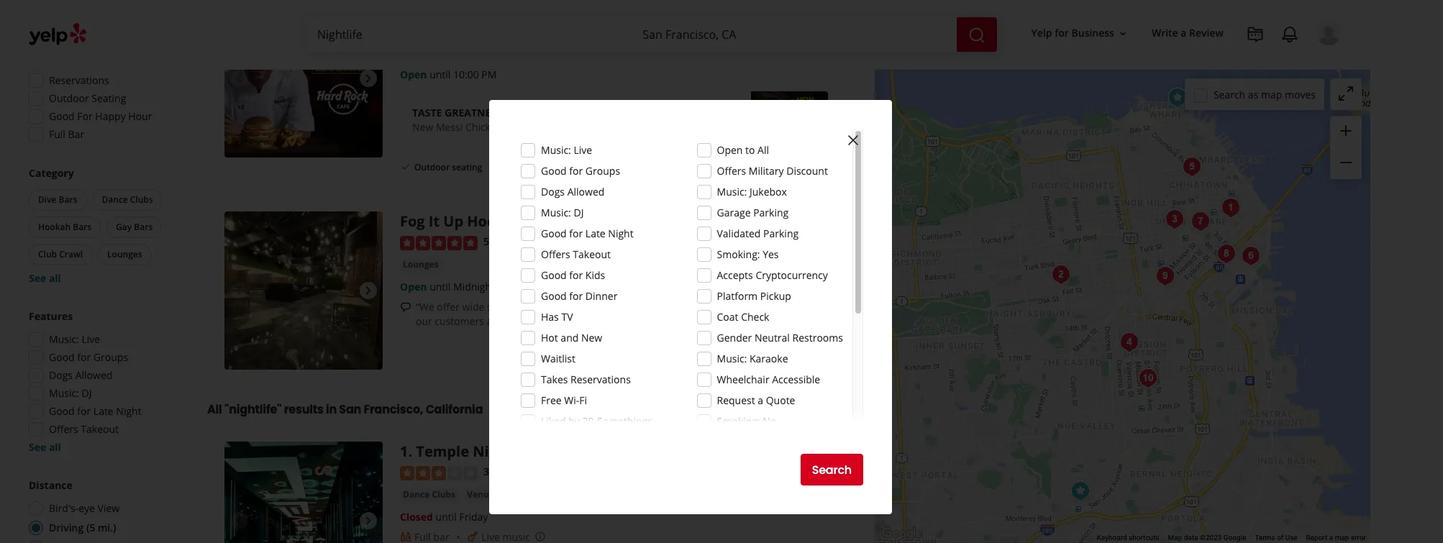 Task type: describe. For each thing, give the bounding box(es) containing it.
features
[[29, 309, 73, 323]]

16 live music v2 image
[[467, 531, 479, 543]]

late inside the search dialog
[[586, 227, 606, 240]]

dj inside the search dialog
[[574, 206, 584, 219]]

new for taste greatness new messi chicken sandwich
[[412, 120, 433, 134]]

offer
[[437, 300, 460, 313]]

open for open now
[[49, 37, 75, 51]]

0 vertical spatial takeout
[[568, 161, 602, 173]]

club
[[38, 248, 57, 260]]

outdoor seating
[[414, 161, 482, 173]]

lounges inside group
[[107, 248, 142, 260]]

outdoor for outdoor seating
[[414, 161, 450, 173]]

until for until midnight
[[430, 280, 451, 293]]

good for late night inside group
[[49, 404, 142, 418]]

good for groups inside the search dialog
[[541, 164, 620, 178]]

by for 30-
[[569, 414, 580, 428]]

write a review link
[[1146, 20, 1230, 46]]

dogs allowed inside the search dialog
[[541, 185, 605, 199]]

the view lounge image
[[1186, 207, 1215, 236]]

as
[[1248, 87, 1259, 101]]

moves
[[1285, 87, 1316, 101]]

garage parking
[[717, 206, 789, 219]]

club crawl
[[38, 248, 83, 260]]

hookah bars button
[[29, 217, 101, 238]]

1 vertical spatial and
[[638, 314, 656, 328]]

wi-
[[564, 394, 579, 407]]

open for open until 10:00 pm
[[400, 68, 427, 81]]

(traditional)
[[447, 46, 500, 58]]

music: jukebox
[[717, 185, 787, 199]]

next image for open until midnight
[[360, 282, 377, 299]]

(5
[[86, 521, 95, 535]]

group containing category
[[26, 166, 178, 286]]

and inside the search dialog
[[561, 331, 579, 345]]

new for hot and new
[[581, 331, 602, 345]]

wheelchair accessible
[[717, 373, 820, 386]]

music: dj inside group
[[49, 386, 92, 400]]

coat check
[[717, 310, 770, 324]]

data
[[1184, 534, 1199, 542]]

jukebox
[[750, 185, 787, 199]]

karaoke
[[750, 352, 788, 366]]

military
[[749, 164, 784, 178]]

american (traditional) link
[[400, 45, 503, 60]]

search button
[[801, 454, 863, 486]]

previous image for closed until friday
[[230, 512, 248, 530]]

fog it up hookah lounge link
[[400, 212, 579, 231]]

liked for liked by 30-somethings
[[541, 414, 566, 428]]

san for nightclub
[[547, 442, 573, 461]]

offers inside group
[[49, 422, 78, 436]]

aaron bennett jazz ensemble image
[[1066, 477, 1095, 506]]

american
[[403, 46, 444, 58]]

until for until 10:00 pm
[[430, 68, 451, 81]]

a inside "we offer wide selection of different flavored hookahs and our mission to so make sure our customers are happy at a nice atmosphere and cozy vibes"
[[548, 314, 554, 328]]

search for search as map moves
[[1214, 87, 1246, 101]]

expand map image
[[1338, 85, 1355, 102]]

offers takeout inside group
[[49, 422, 119, 436]]

16 chevron down v2 image
[[1117, 28, 1129, 39]]

flavored
[[587, 300, 626, 313]]

driving
[[49, 521, 84, 535]]

atmosphere
[[578, 314, 636, 328]]

different
[[544, 300, 584, 313]]

slideshow element for open until midnight
[[225, 212, 383, 370]]

outdoor for outdoor seating
[[49, 91, 89, 105]]

dogs inside the search dialog
[[541, 185, 565, 199]]

check
[[741, 310, 770, 324]]

late inside group
[[93, 404, 113, 418]]

to inside "we offer wide selection of different flavored hookahs and our mission to so make sure our customers are happy at a nice atmosphere and cozy vibes"
[[750, 300, 759, 313]]

has
[[541, 310, 559, 324]]

parking for garage parking
[[753, 206, 789, 219]]

venues
[[467, 488, 499, 501]]

yelp for business
[[1032, 26, 1115, 40]]

pm
[[482, 68, 497, 81]]

so
[[762, 300, 773, 313]]

previous image
[[230, 282, 248, 299]]

1 horizontal spatial offers
[[541, 248, 570, 261]]

close image
[[845, 132, 862, 149]]

to inside the search dialog
[[746, 143, 755, 157]]

pickup
[[760, 289, 791, 303]]

5.0
[[484, 235, 498, 248]]

see all button for category
[[29, 271, 61, 285]]

outdoor seating
[[49, 91, 126, 105]]

bars for cocktail bars
[[549, 46, 568, 58]]

platform pickup
[[717, 289, 791, 303]]

option group containing distance
[[24, 479, 178, 543]]

see all for category
[[29, 271, 61, 285]]

bird's-eye view
[[49, 502, 120, 515]]

dance clubs link
[[400, 488, 458, 502]]

groups inside group
[[93, 350, 128, 364]]

night inside group
[[116, 404, 142, 418]]

asiasf image
[[1151, 262, 1180, 291]]

1 vertical spatial clubs
[[432, 488, 456, 501]]

accessible
[[772, 373, 820, 386]]

groups inside the search dialog
[[586, 164, 620, 178]]

dance inside group
[[102, 194, 128, 206]]

hot
[[541, 331, 558, 345]]

projects image
[[1247, 26, 1264, 43]]

greatness
[[445, 106, 502, 119]]

reservations inside the search dialog
[[571, 373, 631, 386]]

map region
[[718, 35, 1443, 543]]

reviews)
[[512, 235, 550, 248]]

1 horizontal spatial lounges button
[[400, 257, 442, 272]]

free wi-fi
[[541, 394, 587, 407]]

zoom out image
[[1338, 154, 1355, 171]]

"we
[[416, 300, 434, 313]]

see for category
[[29, 271, 46, 285]]

up
[[443, 212, 463, 231]]

nice
[[557, 314, 576, 328]]

clubs inside group
[[130, 194, 153, 206]]

1 vertical spatial of
[[1277, 534, 1284, 542]]

night inside the search dialog
[[608, 227, 634, 240]]

francisco
[[577, 442, 645, 461]]

yelp
[[1032, 26, 1052, 40]]

are
[[487, 314, 502, 328]]

somethings
[[597, 414, 653, 428]]

burgers
[[579, 46, 613, 58]]

"nightlife"
[[224, 402, 282, 418]]

keyboard
[[1097, 534, 1127, 542]]

user actions element
[[1020, 18, 1362, 106]]

all for category
[[49, 271, 61, 285]]

temple nightclub san francisco image
[[225, 442, 383, 543]]

for
[[77, 109, 93, 123]]

fog it up hookah lounge image
[[225, 212, 383, 370]]

messi
[[436, 120, 463, 134]]

eye
[[79, 502, 95, 515]]

hot and new
[[541, 331, 602, 345]]

dance clubs inside group
[[102, 194, 153, 206]]

search for search
[[812, 462, 852, 478]]

american (traditional) button
[[400, 45, 503, 60]]

1 horizontal spatial hard rock cafe image
[[1163, 83, 1192, 112]]

0 horizontal spatial our
[[416, 314, 432, 328]]

a for request
[[758, 394, 764, 407]]

open for open until midnight
[[400, 280, 427, 293]]

cocktail bars link
[[509, 45, 571, 60]]

0 horizontal spatial lounges button
[[98, 244, 152, 266]]

google
[[1224, 534, 1247, 542]]

1 horizontal spatial our
[[692, 300, 708, 313]]

0 horizontal spatial hard rock cafe image
[[225, 0, 383, 158]]

kids
[[586, 268, 605, 282]]

&
[[501, 488, 507, 501]]

zoom in image
[[1338, 122, 1355, 139]]

previous image for open until 10:00 pm
[[230, 70, 248, 87]]

live inside group
[[82, 332, 100, 346]]

cocktail bars
[[511, 46, 568, 58]]

closed
[[400, 510, 433, 524]]

suggested
[[29, 14, 80, 28]]

16 full bar v2 image
[[400, 531, 412, 543]]

fog it up hookah lounge
[[400, 212, 579, 231]]

write
[[1152, 26, 1178, 40]]

open for open to all
[[717, 143, 743, 157]]

waitlist
[[541, 352, 576, 366]]

taste greatness new messi chicken sandwich
[[412, 106, 550, 134]]

music: dj inside the search dialog
[[541, 206, 584, 219]]

friday
[[459, 510, 488, 524]]

shortcuts
[[1129, 534, 1160, 542]]

temple nightclub san francisco link
[[416, 442, 645, 461]]

offers military discount
[[717, 164, 828, 178]]



Task type: locate. For each thing, give the bounding box(es) containing it.
0 horizontal spatial groups
[[93, 350, 128, 364]]

open until 10:00 pm
[[400, 68, 497, 81]]

allowed inside the search dialog
[[567, 185, 605, 199]]

by for vegetarians
[[745, 435, 756, 449]]

1 horizontal spatial dogs allowed
[[541, 185, 605, 199]]

dance inside dance clubs link
[[403, 488, 430, 501]]

offers down open to all
[[717, 164, 746, 178]]

gender neutral restrooms
[[717, 331, 843, 345]]

american (traditional)
[[403, 46, 500, 58]]

good
[[49, 109, 75, 123], [541, 164, 567, 178], [541, 227, 567, 240], [541, 268, 567, 282], [541, 289, 567, 303], [49, 350, 75, 364], [49, 404, 75, 418]]

open down suggested
[[49, 37, 75, 51]]

bars for dive bars
[[59, 194, 77, 206]]

open inside the search dialog
[[717, 143, 743, 157]]

until down american (traditional) button
[[430, 68, 451, 81]]

2 next image from the top
[[360, 282, 377, 299]]

new
[[412, 120, 433, 134], [581, 331, 602, 345]]

thriller social club image
[[1212, 240, 1241, 268]]

by left 30-
[[569, 414, 580, 428]]

1 horizontal spatial 16 checkmark v2 image
[[554, 161, 565, 172]]

16 checkmark v2 image for outdoor seating
[[400, 161, 412, 172]]

has tv
[[541, 310, 573, 324]]

map right as
[[1261, 87, 1283, 101]]

music: live up delivery
[[541, 143, 592, 157]]

takeout
[[568, 161, 602, 173], [573, 248, 611, 261], [81, 422, 119, 436]]

group containing features
[[24, 309, 178, 455]]

0 vertical spatial good for late night
[[541, 227, 634, 240]]

0 horizontal spatial dogs allowed
[[49, 368, 113, 382]]

see all down the club on the left of the page
[[29, 271, 61, 285]]

0 horizontal spatial dogs
[[49, 368, 73, 382]]

0 horizontal spatial clubs
[[130, 194, 153, 206]]

lounges
[[107, 248, 142, 260], [403, 258, 439, 270]]

1 see from the top
[[29, 271, 46, 285]]

smoking: for smoking: no
[[717, 414, 760, 428]]

1 horizontal spatial night
[[608, 227, 634, 240]]

1 vertical spatial search
[[812, 462, 852, 478]]

1 all from the top
[[49, 271, 61, 285]]

for inside button
[[1055, 26, 1069, 40]]

hookah bars
[[38, 221, 91, 233]]

by down smoking: no
[[745, 435, 756, 449]]

0 vertical spatial good for groups
[[541, 164, 620, 178]]

1 smoking: from the top
[[717, 248, 760, 261]]

dj inside group
[[82, 386, 92, 400]]

dance
[[102, 194, 128, 206], [403, 488, 430, 501]]

smoking: no
[[717, 414, 777, 428]]

0 vertical spatial dogs
[[541, 185, 565, 199]]

lounges button down gay
[[98, 244, 152, 266]]

taste
[[412, 106, 442, 119]]

a left quote
[[758, 394, 764, 407]]

more link
[[713, 314, 739, 328]]

parking for validated parking
[[764, 227, 799, 240]]

0 vertical spatial groups
[[586, 164, 620, 178]]

dogs allowed down "features"
[[49, 368, 113, 382]]

until up "offer"
[[430, 280, 451, 293]]

venues & event spaces link
[[464, 488, 568, 502]]

bars
[[549, 46, 568, 58], [59, 194, 77, 206], [73, 221, 91, 233], [134, 221, 153, 233]]

wharf
[[681, 46, 710, 60]]

3.1 star rating image
[[400, 466, 478, 480]]

1 horizontal spatial groups
[[586, 164, 620, 178]]

next image for open until 10:00 pm
[[360, 70, 377, 87]]

emporium arcade bar image
[[1047, 260, 1075, 289]]

fisherman's
[[622, 46, 678, 60]]

reservations up fi
[[571, 373, 631, 386]]

seating
[[92, 91, 126, 105]]

a right report
[[1330, 534, 1333, 542]]

1 horizontal spatial music: dj
[[541, 206, 584, 219]]

map left error
[[1335, 534, 1350, 542]]

next image
[[360, 70, 377, 87], [360, 282, 377, 299]]

1 horizontal spatial dogs
[[541, 185, 565, 199]]

cityscape image
[[1160, 205, 1189, 234]]

use
[[1286, 534, 1298, 542]]

see all up "distance"
[[29, 440, 61, 454]]

slideshow element for open until 10:00 pm
[[225, 0, 383, 158]]

a right write
[[1181, 26, 1187, 40]]

1 see all from the top
[[29, 271, 61, 285]]

slideshow element
[[225, 0, 383, 158], [225, 212, 383, 370], [225, 442, 383, 543]]

1 vertical spatial slideshow element
[[225, 212, 383, 370]]

2 vertical spatial takeout
[[81, 422, 119, 436]]

1 . temple nightclub san francisco
[[400, 442, 645, 461]]

0 vertical spatial music: dj
[[541, 206, 584, 219]]

crawl
[[59, 248, 83, 260]]

lounges down gay
[[107, 248, 142, 260]]

2 see all button from the top
[[29, 440, 61, 454]]

3 slideshow element from the top
[[225, 442, 383, 543]]

vegetarians
[[758, 435, 814, 449]]

5 star rating image
[[400, 236, 478, 250]]

1 vertical spatial see all button
[[29, 440, 61, 454]]

the valencia room image
[[1115, 328, 1144, 357]]

and down hookahs
[[638, 314, 656, 328]]

to left so
[[750, 300, 759, 313]]

dance up gay
[[102, 194, 128, 206]]

sandwich
[[505, 120, 550, 134]]

map for moves
[[1261, 87, 1283, 101]]

16 speech v2 image
[[400, 302, 412, 313]]

fog
[[400, 212, 425, 231]]

new down taste
[[412, 120, 433, 134]]

0 vertical spatial music: live
[[541, 143, 592, 157]]

temple nightclub san francisco image
[[1216, 194, 1245, 222]]

info icon image
[[535, 531, 546, 542], [535, 531, 546, 542]]

1 vertical spatial night
[[116, 404, 142, 418]]

2 smoking: from the top
[[717, 414, 760, 428]]

all
[[758, 143, 769, 157], [207, 402, 222, 418]]

0 vertical spatial until
[[430, 68, 451, 81]]

make
[[775, 300, 801, 313]]

allowed inside group
[[75, 368, 113, 382]]

more
[[713, 314, 739, 328]]

smoking: down validated
[[717, 248, 760, 261]]

allowed
[[567, 185, 605, 199], [75, 368, 113, 382]]

offers up "distance"
[[49, 422, 78, 436]]

2 vertical spatial until
[[436, 510, 457, 524]]

0 vertical spatial night
[[608, 227, 634, 240]]

good for dinner
[[541, 289, 618, 303]]

smoking:
[[717, 248, 760, 261], [717, 414, 760, 428]]

map
[[1261, 87, 1283, 101], [1335, 534, 1350, 542]]

search left as
[[1214, 87, 1246, 101]]

0 horizontal spatial new
[[412, 120, 433, 134]]

0 vertical spatial see all
[[29, 271, 61, 285]]

dogs allowed inside group
[[49, 368, 113, 382]]

parking down jukebox on the top
[[753, 206, 789, 219]]

None search field
[[306, 17, 1000, 52]]

see for features
[[29, 440, 46, 454]]

san right in
[[339, 402, 361, 418]]

for
[[1055, 26, 1069, 40], [569, 164, 583, 178], [569, 227, 583, 240], [569, 268, 583, 282], [569, 289, 583, 303], [77, 350, 91, 364], [77, 404, 91, 418]]

1 previous image from the top
[[230, 70, 248, 87]]

1 vertical spatial new
[[581, 331, 602, 345]]

live inside the search dialog
[[574, 143, 592, 157]]

0 vertical spatial liked
[[541, 414, 566, 428]]

clubs down "3.1 star rating" "image"
[[432, 488, 456, 501]]

2 horizontal spatial offers
[[717, 164, 746, 178]]

offers takeout up good for kids
[[541, 248, 611, 261]]

hookah up 5.0
[[467, 212, 523, 231]]

1 horizontal spatial and
[[638, 314, 656, 328]]

1 vertical spatial previous image
[[230, 512, 248, 530]]

until left friday
[[436, 510, 457, 524]]

1 vertical spatial allowed
[[75, 368, 113, 382]]

gender
[[717, 331, 752, 345]]

bars inside "link"
[[549, 46, 568, 58]]

2 vertical spatial offers
[[49, 422, 78, 436]]

0 horizontal spatial offers
[[49, 422, 78, 436]]

fi
[[579, 394, 587, 407]]

2 see from the top
[[29, 440, 46, 454]]

good for happy hour
[[49, 109, 152, 123]]

see all button down the club on the left of the page
[[29, 271, 61, 285]]

0 vertical spatial clubs
[[130, 194, 153, 206]]

outdoor up for
[[49, 91, 89, 105]]

0 vertical spatial of
[[532, 300, 541, 313]]

2 all from the top
[[49, 440, 61, 454]]

free
[[541, 394, 562, 407]]

0 vertical spatial and
[[671, 300, 689, 313]]

to
[[746, 143, 755, 157], [750, 300, 759, 313]]

1 vertical spatial by
[[745, 435, 756, 449]]

dogs inside group
[[49, 368, 73, 382]]

0 horizontal spatial night
[[116, 404, 142, 418]]

1 vertical spatial to
[[750, 300, 759, 313]]

offers up good for kids
[[541, 248, 570, 261]]

good for groups inside group
[[49, 350, 128, 364]]

accepts cryptocurrency
[[717, 268, 828, 282]]

dance clubs up gay
[[102, 194, 153, 206]]

search down vegetarians
[[812, 462, 852, 478]]

0 horizontal spatial music: dj
[[49, 386, 92, 400]]

of inside "we offer wide selection of different flavored hookahs and our mission to so make sure our customers are happy at a nice atmosphere and cozy vibes"
[[532, 300, 541, 313]]

now
[[77, 37, 99, 51]]

1 horizontal spatial hookah
[[467, 212, 523, 231]]

open down american
[[400, 68, 427, 81]]

bars for gay bars
[[134, 221, 153, 233]]

dance clubs button inside group
[[92, 189, 162, 211]]

good for groups up lounge
[[541, 164, 620, 178]]

in
[[326, 402, 337, 418]]

0 vertical spatial smoking:
[[717, 248, 760, 261]]

our up vibes"
[[692, 300, 708, 313]]

0 horizontal spatial hookah
[[38, 221, 71, 233]]

0 horizontal spatial san
[[339, 402, 361, 418]]

platform
[[717, 289, 758, 303]]

liked by 30-somethings
[[541, 414, 653, 428]]

spaces
[[536, 488, 565, 501]]

report a map error link
[[1306, 534, 1366, 542]]

hour
[[128, 109, 152, 123]]

new inside taste greatness new messi chicken sandwich
[[412, 120, 433, 134]]

new down the atmosphere
[[581, 331, 602, 345]]

offers takeout inside the search dialog
[[541, 248, 611, 261]]

customers
[[435, 314, 484, 328]]

1 vertical spatial dogs
[[49, 368, 73, 382]]

1 horizontal spatial dance clubs
[[403, 488, 456, 501]]

2 16 checkmark v2 image from the left
[[554, 161, 565, 172]]

1 vertical spatial dance clubs button
[[400, 488, 458, 502]]

of left use
[[1277, 534, 1284, 542]]

0 vertical spatial offers
[[717, 164, 746, 178]]

1 see all button from the top
[[29, 271, 61, 285]]

notifications image
[[1282, 26, 1299, 43]]

2 see all from the top
[[29, 440, 61, 454]]

16 checkmark v2 image right delivery
[[554, 161, 565, 172]]

a for report
[[1330, 534, 1333, 542]]

0 horizontal spatial offers takeout
[[49, 422, 119, 436]]

1 vertical spatial late
[[93, 404, 113, 418]]

2 previous image from the top
[[230, 512, 248, 530]]

a for write
[[1181, 26, 1187, 40]]

liked by vegetarians
[[717, 435, 814, 449]]

good for groups
[[541, 164, 620, 178], [49, 350, 128, 364]]

dogs up lounge
[[541, 185, 565, 199]]

1 horizontal spatial san
[[547, 442, 573, 461]]

vibes"
[[682, 314, 710, 328]]

search inside search 'button'
[[812, 462, 852, 478]]

1 horizontal spatial lounges
[[403, 258, 439, 270]]

a inside dialog
[[758, 394, 764, 407]]

0 vertical spatial next image
[[360, 70, 377, 87]]

see down the club on the left of the page
[[29, 271, 46, 285]]

0 horizontal spatial 16 checkmark v2 image
[[400, 161, 412, 172]]

0 vertical spatial see all button
[[29, 271, 61, 285]]

1 horizontal spatial reservations
[[571, 373, 631, 386]]

1 vertical spatial smoking:
[[717, 414, 760, 428]]

smoking: down request
[[717, 414, 760, 428]]

cocktail bars button
[[509, 45, 571, 60]]

0 vertical spatial dj
[[574, 206, 584, 219]]

open up music: jukebox
[[717, 143, 743, 157]]

takeout inside the search dialog
[[573, 248, 611, 261]]

1 vertical spatial dance clubs
[[403, 488, 456, 501]]

parking
[[753, 206, 789, 219], [764, 227, 799, 240]]

0 horizontal spatial all
[[207, 402, 222, 418]]

hard rock cafe image
[[225, 0, 383, 158], [1163, 83, 1192, 112]]

1 horizontal spatial dance clubs button
[[400, 488, 458, 502]]

see up "distance"
[[29, 440, 46, 454]]

bars for hookah bars
[[73, 221, 91, 233]]

temple
[[416, 442, 469, 461]]

chicken
[[466, 120, 503, 134]]

mission
[[711, 300, 747, 313]]

previous image
[[230, 70, 248, 87], [230, 512, 248, 530]]

0 vertical spatial live
[[574, 143, 592, 157]]

good for kids
[[541, 268, 605, 282]]

wheelchair
[[717, 373, 770, 386]]

bars right cocktail
[[549, 46, 568, 58]]

until for until friday
[[436, 510, 457, 524]]

0 vertical spatial dance
[[102, 194, 128, 206]]

cocktail
[[511, 46, 546, 58]]

cryptocurrency
[[756, 268, 828, 282]]

all inside the search dialog
[[758, 143, 769, 157]]

1 horizontal spatial allowed
[[567, 185, 605, 199]]

0 horizontal spatial good for groups
[[49, 350, 128, 364]]

1 next image from the top
[[360, 70, 377, 87]]

dogs allowed up lounge
[[541, 185, 605, 199]]

offers takeout up "distance"
[[49, 422, 119, 436]]

bars right dive
[[59, 194, 77, 206]]

liked for liked by vegetarians
[[717, 435, 742, 449]]

and down nice
[[561, 331, 579, 345]]

0 horizontal spatial live
[[82, 332, 100, 346]]

16 checkmark v2 image for takeout
[[554, 161, 565, 172]]

review
[[1189, 26, 1224, 40]]

option group
[[24, 479, 178, 543]]

1 horizontal spatial good for late night
[[541, 227, 634, 240]]

1 16 checkmark v2 image from the left
[[400, 161, 412, 172]]

©2023
[[1200, 534, 1222, 542]]

open up '16 speech v2' image
[[400, 280, 427, 293]]

reservations inside group
[[49, 73, 109, 87]]

tv
[[562, 310, 573, 324]]

group
[[24, 14, 178, 146], [1330, 116, 1362, 179], [26, 166, 178, 286], [24, 309, 178, 455]]

lounges down 5 star rating image
[[403, 258, 439, 270]]

group containing suggested
[[24, 14, 178, 146]]

all down club crawl button
[[49, 271, 61, 285]]

fisherman's wharf
[[622, 46, 710, 60]]

san up spaces
[[547, 442, 573, 461]]

1 vertical spatial san
[[547, 442, 573, 461]]

dance clubs button up gay
[[92, 189, 162, 211]]

1 vertical spatial music: dj
[[49, 386, 92, 400]]

1 horizontal spatial of
[[1277, 534, 1284, 542]]

2 slideshow element from the top
[[225, 212, 383, 370]]

hookah inside hookah bars button
[[38, 221, 71, 233]]

map for error
[[1335, 534, 1350, 542]]

see all button up "distance"
[[29, 440, 61, 454]]

reservations up outdoor seating
[[49, 73, 109, 87]]

music: live inside the search dialog
[[541, 143, 592, 157]]

gay bars
[[116, 221, 153, 233]]

0 vertical spatial previous image
[[230, 70, 248, 87]]

garage
[[717, 206, 751, 219]]

liked down smoking: no
[[717, 435, 742, 449]]

outdoor left "seating"
[[414, 161, 450, 173]]

next image
[[360, 512, 377, 530]]

gay bars button
[[107, 217, 162, 238]]

dance clubs down "3.1 star rating" "image"
[[403, 488, 456, 501]]

good for late night inside the search dialog
[[541, 227, 634, 240]]

music: live down "features"
[[49, 332, 100, 346]]

0 vertical spatial see
[[29, 271, 46, 285]]

request
[[717, 394, 755, 407]]

search dialog
[[0, 0, 1443, 543]]

0 horizontal spatial dance
[[102, 194, 128, 206]]

1 vertical spatial liked
[[717, 435, 742, 449]]

map data ©2023 google
[[1168, 534, 1247, 542]]

1 slideshow element from the top
[[225, 0, 383, 158]]

burgers button
[[576, 45, 616, 60]]

0 vertical spatial by
[[569, 414, 580, 428]]

clubs up gay bars
[[130, 194, 153, 206]]

1 vertical spatial good for late night
[[49, 404, 142, 418]]

offers
[[717, 164, 746, 178], [541, 248, 570, 261], [49, 422, 78, 436]]

all up "distance"
[[49, 440, 61, 454]]

keyboard shortcuts button
[[1097, 533, 1160, 543]]

1 horizontal spatial music: live
[[541, 143, 592, 157]]

all for features
[[49, 440, 61, 454]]

0 horizontal spatial search
[[812, 462, 852, 478]]

google image
[[879, 525, 926, 543]]

0 vertical spatial all
[[49, 271, 61, 285]]

1 horizontal spatial dj
[[574, 206, 584, 219]]

1 horizontal spatial by
[[745, 435, 756, 449]]

urban putt image
[[1134, 364, 1162, 393]]

report a map error
[[1306, 534, 1366, 542]]

dogs down "features"
[[49, 368, 73, 382]]

all up military
[[758, 143, 769, 157]]

to up military
[[746, 143, 755, 157]]

16 checkmark v2 image left "outdoor seating" at the top of page
[[400, 161, 412, 172]]

music: live inside group
[[49, 332, 100, 346]]

0 vertical spatial san
[[339, 402, 361, 418]]

dive
[[38, 194, 56, 206]]

terms of use
[[1255, 534, 1298, 542]]

outdoor inside group
[[49, 91, 89, 105]]

open inside group
[[49, 37, 75, 51]]

good for late night
[[541, 227, 634, 240], [49, 404, 142, 418]]

map
[[1168, 534, 1182, 542]]

smoking: for smoking: yes
[[717, 248, 760, 261]]

1 horizontal spatial liked
[[717, 435, 742, 449]]

bar
[[68, 127, 84, 141]]

1 vertical spatial dance
[[403, 488, 430, 501]]

bars right gay
[[134, 221, 153, 233]]

dance clubs inside dance clubs link
[[403, 488, 456, 501]]

lounges button down 5 star rating image
[[400, 257, 442, 272]]

0 horizontal spatial and
[[561, 331, 579, 345]]

2 vertical spatial and
[[561, 331, 579, 345]]

1 vertical spatial all
[[207, 402, 222, 418]]

good for groups down "features"
[[49, 350, 128, 364]]

our down '"we'
[[416, 314, 432, 328]]

search image
[[968, 26, 985, 44]]

hookah down dive bars button
[[38, 221, 71, 233]]

new inside the search dialog
[[581, 331, 602, 345]]

of up at
[[532, 300, 541, 313]]

lion's den bar and lounge image
[[1178, 153, 1206, 181]]

dance clubs button down "3.1 star rating" "image"
[[400, 488, 458, 502]]

slideshow element for closed until friday
[[225, 442, 383, 543]]

1 vertical spatial live
[[82, 332, 100, 346]]

parking up yes
[[764, 227, 799, 240]]

0 vertical spatial outdoor
[[49, 91, 89, 105]]

bars up crawl on the top left
[[73, 221, 91, 233]]

dance up closed
[[403, 488, 430, 501]]

and up the cozy
[[671, 300, 689, 313]]

1 vertical spatial see all
[[29, 440, 61, 454]]

liked down free
[[541, 414, 566, 428]]

1 horizontal spatial offers takeout
[[541, 248, 611, 261]]

it
[[429, 212, 440, 231]]

a right at
[[548, 314, 554, 328]]

kaiyō rooftop image
[[1237, 242, 1265, 271]]

cozy
[[659, 314, 680, 328]]

happy
[[95, 109, 126, 123]]

16 checkmark v2 image
[[400, 161, 412, 172], [554, 161, 565, 172]]

1 vertical spatial dj
[[82, 386, 92, 400]]

takeout inside group
[[81, 422, 119, 436]]

see all for features
[[29, 440, 61, 454]]

san for in
[[339, 402, 361, 418]]

1 horizontal spatial outdoor
[[414, 161, 450, 173]]

see all button for features
[[29, 440, 61, 454]]

all left "nightlife"
[[207, 402, 222, 418]]



Task type: vqa. For each thing, say whether or not it's contained in the screenshot.
Near 'text box'
no



